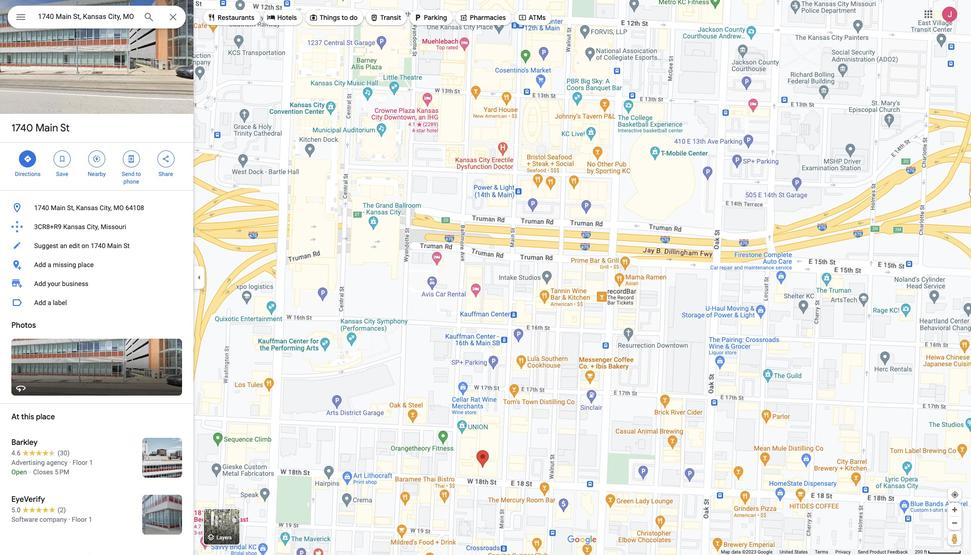 Task type: locate. For each thing, give the bounding box(es) containing it.
google maps element
[[0, 0, 972, 555]]

0 horizontal spatial city,
[[87, 223, 99, 231]]

add left your
[[34, 280, 46, 288]]

0 vertical spatial 1740
[[11, 121, 33, 135]]

0 vertical spatial to
[[342, 13, 348, 22]]

kansas right st,
[[76, 204, 98, 212]]

floor right agency
[[73, 459, 88, 466]]

1740 main st
[[11, 121, 70, 135]]

software company · floor 1
[[11, 516, 92, 523]]

kansas up edit
[[63, 223, 85, 231]]

5.0 stars 2 reviews image
[[11, 505, 66, 515]]

phone
[[123, 178, 139, 185]]

a
[[48, 261, 51, 269], [48, 299, 51, 307]]

add a missing place
[[34, 261, 94, 269]]

add down suggest
[[34, 261, 46, 269]]

add a missing place button
[[0, 255, 194, 274]]

show street view coverage image
[[949, 531, 962, 546]]

place inside button
[[78, 261, 94, 269]]

google
[[758, 549, 773, 555]]

at this place
[[11, 412, 55, 422]]

1 for barkley
[[89, 459, 93, 466]]

0 horizontal spatial place
[[36, 412, 55, 422]]

advertising agency · floor 1 open ⋅ closes 5 pm
[[11, 459, 93, 476]]

1 right agency
[[89, 459, 93, 466]]

1 add from the top
[[34, 261, 46, 269]]

· for eyeverify
[[68, 516, 70, 523]]

2 a from the top
[[48, 299, 51, 307]]

send
[[122, 171, 134, 177], [858, 549, 869, 555]]

1 a from the top
[[48, 261, 51, 269]]

1 vertical spatial add
[[34, 280, 46, 288]]

show your location image
[[951, 491, 960, 499]]

a left label
[[48, 299, 51, 307]]

main inside "button"
[[107, 242, 122, 250]]

save
[[56, 171, 68, 177]]

collapse side panel image
[[194, 272, 205, 283]]

2 vertical spatial 1740
[[91, 242, 106, 250]]

0 vertical spatial place
[[78, 261, 94, 269]]

1 right company
[[89, 516, 92, 523]]

1740
[[11, 121, 33, 135], [34, 204, 49, 212], [91, 242, 106, 250]]

0 vertical spatial add
[[34, 261, 46, 269]]

0 horizontal spatial to
[[136, 171, 141, 177]]

send up phone
[[122, 171, 134, 177]]

zoom out image
[[952, 520, 959, 527]]

1 vertical spatial to
[[136, 171, 141, 177]]

1 inside advertising agency · floor 1 open ⋅ closes 5 pm
[[89, 459, 93, 466]]

1740 up 3cr8+r9
[[34, 204, 49, 212]]


[[93, 154, 101, 164]]


[[15, 10, 27, 24]]

floor inside advertising agency · floor 1 open ⋅ closes 5 pm
[[73, 459, 88, 466]]

footer
[[721, 549, 916, 555]]

photos
[[11, 321, 36, 330]]

0 vertical spatial send
[[122, 171, 134, 177]]

parking
[[424, 13, 447, 22]]

1 horizontal spatial place
[[78, 261, 94, 269]]


[[460, 12, 468, 23]]

1 for eyeverify
[[89, 516, 92, 523]]

to left do
[[342, 13, 348, 22]]

agency
[[46, 459, 68, 466]]

1
[[89, 459, 93, 466], [89, 516, 92, 523]]

1 vertical spatial kansas
[[63, 223, 85, 231]]

floor for barkley
[[73, 459, 88, 466]]

 button
[[8, 6, 34, 30]]

main
[[35, 121, 58, 135], [51, 204, 65, 212], [107, 242, 122, 250]]

1 vertical spatial main
[[51, 204, 65, 212]]

0 vertical spatial a
[[48, 261, 51, 269]]

0 vertical spatial 1
[[89, 459, 93, 466]]

send left product at right bottom
[[858, 549, 869, 555]]

send to phone
[[122, 171, 141, 185]]

1740 for 1740 main st, kansas city, mo 64108
[[34, 204, 49, 212]]

1 vertical spatial city,
[[87, 223, 99, 231]]

1 vertical spatial send
[[858, 549, 869, 555]]

2 horizontal spatial 1740
[[91, 242, 106, 250]]

1 vertical spatial st
[[124, 242, 130, 250]]

footer containing map data ©2023 google
[[721, 549, 916, 555]]

1 horizontal spatial send
[[858, 549, 869, 555]]

a left missing
[[48, 261, 51, 269]]

1740 main st, kansas city, mo 64108 button
[[0, 198, 194, 217]]

privacy button
[[836, 549, 851, 555]]

None field
[[38, 11, 136, 22]]

 things to do
[[309, 12, 358, 23]]

st
[[60, 121, 70, 135], [124, 242, 130, 250]]

main left st,
[[51, 204, 65, 212]]

0 vertical spatial kansas
[[76, 204, 98, 212]]

city, left mo
[[100, 204, 112, 212]]


[[127, 154, 136, 164]]

0 horizontal spatial send
[[122, 171, 134, 177]]

 atms
[[519, 12, 546, 23]]

2 vertical spatial main
[[107, 242, 122, 250]]

floor right company
[[72, 516, 87, 523]]

edit
[[69, 242, 80, 250]]

 pharmacies
[[460, 12, 506, 23]]

send product feedback
[[858, 549, 908, 555]]

1 horizontal spatial 1740
[[34, 204, 49, 212]]

0 horizontal spatial 1740
[[11, 121, 33, 135]]

send inside button
[[858, 549, 869, 555]]

1 horizontal spatial to
[[342, 13, 348, 22]]


[[519, 12, 527, 23]]

0 vertical spatial ·
[[69, 459, 71, 466]]

actions for 1740 main st region
[[0, 143, 194, 190]]

1740 up 
[[11, 121, 33, 135]]

kansas
[[76, 204, 98, 212], [63, 223, 85, 231]]

send for send to phone
[[122, 171, 134, 177]]

add for add your business
[[34, 280, 46, 288]]

0 vertical spatial main
[[35, 121, 58, 135]]

map data ©2023 google
[[721, 549, 773, 555]]

main down missouri
[[107, 242, 122, 250]]

1740 inside "button"
[[91, 242, 106, 250]]

send inside send to phone
[[122, 171, 134, 177]]

2 vertical spatial add
[[34, 299, 46, 307]]

main inside button
[[51, 204, 65, 212]]

st up 
[[60, 121, 70, 135]]

1 vertical spatial ·
[[68, 516, 70, 523]]

barkley
[[11, 438, 38, 447]]

· down (30)
[[69, 459, 71, 466]]

0 vertical spatial city,
[[100, 204, 112, 212]]

city, down 1740 main st, kansas city, mo 64108 at left
[[87, 223, 99, 231]]

1 vertical spatial 1
[[89, 516, 92, 523]]

 parking
[[414, 12, 447, 23]]

0 vertical spatial st
[[60, 121, 70, 135]]

city,
[[100, 204, 112, 212], [87, 223, 99, 231]]


[[309, 12, 318, 23]]

1 vertical spatial floor
[[72, 516, 87, 523]]

1 vertical spatial place
[[36, 412, 55, 422]]

3 add from the top
[[34, 299, 46, 307]]

1 vertical spatial a
[[48, 299, 51, 307]]

©2023
[[743, 549, 757, 555]]

0 vertical spatial floor
[[73, 459, 88, 466]]

share
[[159, 171, 173, 177]]

1740 right on
[[91, 242, 106, 250]]

add left label
[[34, 299, 46, 307]]

· right company
[[68, 516, 70, 523]]

atms
[[529, 13, 546, 22]]

place right this
[[36, 412, 55, 422]]

1 vertical spatial 1740
[[34, 204, 49, 212]]

1 horizontal spatial st
[[124, 242, 130, 250]]

2 add from the top
[[34, 280, 46, 288]]

· inside advertising agency · floor 1 open ⋅ closes 5 pm
[[69, 459, 71, 466]]

footer inside google maps element
[[721, 549, 916, 555]]

·
[[69, 459, 71, 466], [68, 516, 70, 523]]

200 ft button
[[916, 549, 962, 555]]

states
[[795, 549, 808, 555]]

place down on
[[78, 261, 94, 269]]

place
[[78, 261, 94, 269], [36, 412, 55, 422]]

to up phone
[[136, 171, 141, 177]]


[[23, 154, 32, 164]]

1740 inside button
[[34, 204, 49, 212]]

st down missouri
[[124, 242, 130, 250]]

0 horizontal spatial st
[[60, 121, 70, 135]]

add for add a label
[[34, 299, 46, 307]]

st,
[[67, 204, 74, 212]]

transit
[[381, 13, 401, 22]]

main up 
[[35, 121, 58, 135]]



Task type: vqa. For each thing, say whether or not it's contained in the screenshot.
the bottom 6:30 PM button
no



Task type: describe. For each thing, give the bounding box(es) containing it.
add for add a missing place
[[34, 261, 46, 269]]

3cr8+r9 kansas city, missouri button
[[0, 217, 194, 236]]

pharmacies
[[470, 13, 506, 22]]

restaurants
[[218, 13, 255, 22]]

do
[[350, 13, 358, 22]]

nearby
[[88, 171, 106, 177]]


[[414, 12, 422, 23]]

terms button
[[816, 549, 829, 555]]

a for missing
[[48, 261, 51, 269]]

4.6
[[11, 449, 21, 457]]

missouri
[[101, 223, 126, 231]]

mo
[[114, 204, 124, 212]]

zoom in image
[[952, 506, 959, 513]]

label
[[53, 299, 67, 307]]

 hotels
[[267, 12, 297, 23]]

software
[[11, 516, 38, 523]]

united states button
[[780, 549, 808, 555]]

your
[[48, 280, 60, 288]]

200 ft
[[916, 549, 928, 555]]

1740 main st, kansas city, mo 64108
[[34, 204, 144, 212]]

united states
[[780, 549, 808, 555]]

product
[[870, 549, 887, 555]]

this
[[21, 412, 34, 422]]

eyeverify
[[11, 495, 45, 504]]

main for st,
[[51, 204, 65, 212]]

(2)
[[58, 506, 66, 514]]

64108
[[126, 204, 144, 212]]

· for barkley
[[69, 459, 71, 466]]

hotels
[[277, 13, 297, 22]]

1740 Main St, Kansas City, MO 64108 field
[[8, 6, 186, 28]]

layers
[[217, 535, 232, 541]]

5 pm
[[55, 468, 69, 476]]

united
[[780, 549, 794, 555]]

1740 for 1740 main st
[[11, 121, 33, 135]]

open
[[11, 468, 27, 476]]

at
[[11, 412, 19, 422]]

4.6 stars 30 reviews image
[[11, 448, 70, 458]]

st inside "button"
[[124, 242, 130, 250]]

on
[[82, 242, 89, 250]]

add a label
[[34, 299, 67, 307]]

an
[[60, 242, 67, 250]]


[[370, 12, 379, 23]]

privacy
[[836, 549, 851, 555]]

ft
[[925, 549, 928, 555]]

terms
[[816, 549, 829, 555]]

closes
[[33, 468, 53, 476]]

company
[[40, 516, 67, 523]]

200
[[916, 549, 924, 555]]

5.0
[[11, 506, 21, 514]]

1 horizontal spatial city,
[[100, 204, 112, 212]]

a for label
[[48, 299, 51, 307]]

to inside send to phone
[[136, 171, 141, 177]]

 search field
[[8, 6, 186, 30]]

 restaurants
[[207, 12, 255, 23]]

add your business
[[34, 280, 89, 288]]

3cr8+r9 kansas city, missouri
[[34, 223, 126, 231]]

things
[[320, 13, 340, 22]]

add a label button
[[0, 293, 194, 312]]

send product feedback button
[[858, 549, 908, 555]]

directions
[[15, 171, 40, 177]]

feedback
[[888, 549, 908, 555]]


[[162, 154, 170, 164]]


[[207, 12, 216, 23]]

missing
[[53, 261, 76, 269]]

 transit
[[370, 12, 401, 23]]

google account: james peterson  
(james.peterson1902@gmail.com) image
[[943, 6, 958, 22]]

to inside the ' things to do'
[[342, 13, 348, 22]]

map
[[721, 549, 731, 555]]

(30)
[[58, 449, 70, 457]]

suggest an edit on 1740 main st
[[34, 242, 130, 250]]

send for send product feedback
[[858, 549, 869, 555]]

advertising
[[11, 459, 45, 466]]

main for st
[[35, 121, 58, 135]]

business
[[62, 280, 89, 288]]

suggest an edit on 1740 main st button
[[0, 236, 194, 255]]

add your business link
[[0, 274, 194, 293]]

⋅
[[29, 468, 31, 476]]

3cr8+r9
[[34, 223, 62, 231]]

1740 main st main content
[[0, 0, 194, 555]]


[[267, 12, 276, 23]]

none field inside 1740 main st, kansas city, mo 64108 field
[[38, 11, 136, 22]]

floor for eyeverify
[[72, 516, 87, 523]]

data
[[732, 549, 741, 555]]


[[58, 154, 67, 164]]

suggest
[[34, 242, 58, 250]]



